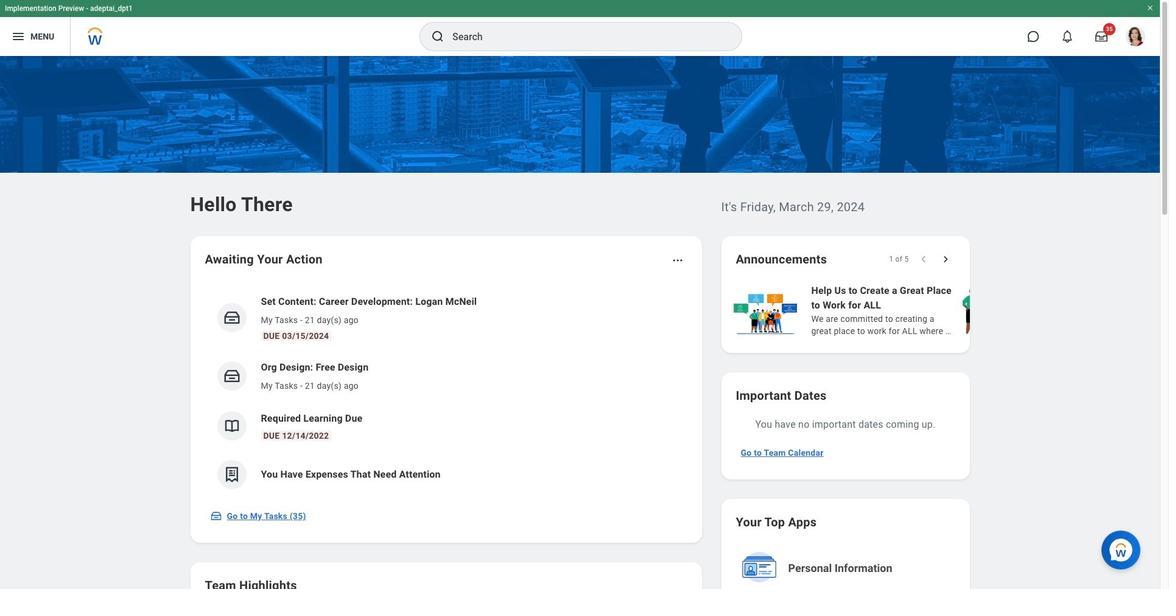 Task type: locate. For each thing, give the bounding box(es) containing it.
profile logan mcneil image
[[1127, 27, 1146, 49]]

notifications large image
[[1062, 30, 1074, 43]]

chevron right small image
[[940, 253, 952, 266]]

inbox large image
[[1096, 30, 1108, 43]]

inbox image
[[223, 367, 241, 386], [210, 511, 222, 523]]

main content
[[0, 56, 1170, 590]]

0 horizontal spatial inbox image
[[210, 511, 222, 523]]

justify image
[[11, 29, 26, 44]]

status
[[890, 255, 909, 264]]

dashboard expenses image
[[223, 466, 241, 484]]

banner
[[0, 0, 1161, 56]]

list
[[732, 283, 1170, 339], [205, 285, 688, 500]]

1 vertical spatial inbox image
[[210, 511, 222, 523]]

book open image
[[223, 417, 241, 436]]

0 horizontal spatial list
[[205, 285, 688, 500]]

1 horizontal spatial inbox image
[[223, 367, 241, 386]]

related actions image
[[672, 255, 684, 267]]



Task type: describe. For each thing, give the bounding box(es) containing it.
Search Workday  search field
[[453, 23, 717, 50]]

1 horizontal spatial list
[[732, 283, 1170, 339]]

chevron left small image
[[918, 253, 930, 266]]

close environment banner image
[[1147, 4, 1155, 12]]

0 vertical spatial inbox image
[[223, 367, 241, 386]]

inbox image
[[223, 309, 241, 327]]

search image
[[431, 29, 445, 44]]



Task type: vqa. For each thing, say whether or not it's contained in the screenshot.
top inbox image
yes



